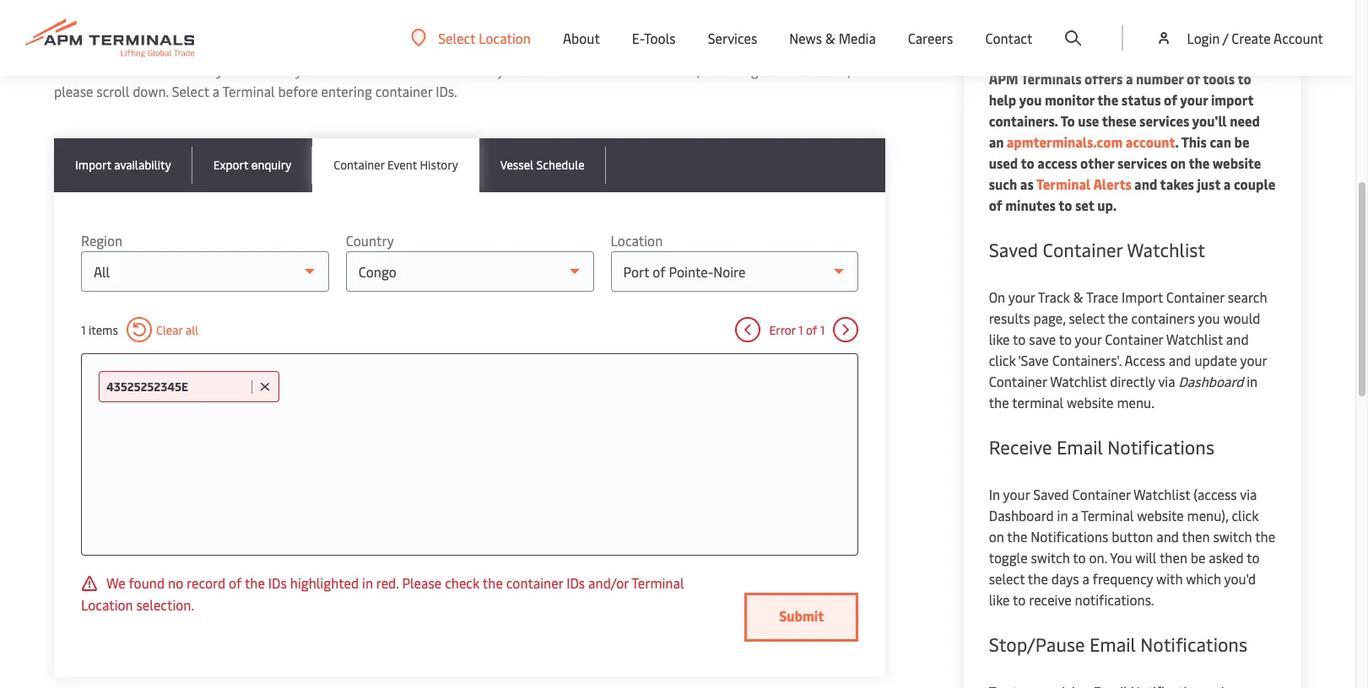 Task type: locate. For each thing, give the bounding box(es) containing it.
email down notifications. at the bottom
[[1090, 632, 1136, 658]]

container inside our global t&t tool allows you to check your containers located at our major terminals. for other terminals, including joint ventures, please scroll down. select a terminal before entering container ids.
[[375, 82, 433, 100]]

availability
[[114, 157, 171, 173]]

notifications up on.
[[1031, 528, 1109, 546]]

your right in
[[1004, 485, 1030, 504]]

we
[[106, 574, 125, 593]]

you up containers.
[[1019, 90, 1042, 109]]

1 horizontal spatial click
[[1232, 507, 1259, 525]]

1 left next error icon
[[821, 322, 825, 338]]

& left the trace
[[1074, 288, 1084, 306]]

1 horizontal spatial ids
[[567, 574, 585, 593]]

1 horizontal spatial select
[[438, 28, 476, 47]]

0 vertical spatial like
[[989, 330, 1010, 349]]

click
[[989, 351, 1016, 370], [1232, 507, 1259, 525]]

1 like from the top
[[989, 330, 1010, 349]]

1 vertical spatial dashboard
[[989, 507, 1054, 525]]

and up will
[[1157, 528, 1179, 546]]

0 horizontal spatial import
[[75, 157, 111, 173]]

1 vertical spatial services
[[1118, 154, 1168, 172]]

1 horizontal spatial containers
[[1132, 309, 1196, 328]]

website up the button
[[1137, 507, 1184, 525]]

1 horizontal spatial import
[[1122, 288, 1163, 306]]

0 vertical spatial select
[[1069, 309, 1105, 328]]

directly
[[1111, 372, 1156, 391]]

you left would
[[1199, 309, 1221, 328]]

0 vertical spatial dashboard
[[1179, 372, 1244, 391]]

containers up access
[[1132, 309, 1196, 328]]

about
[[563, 29, 600, 47]]

2 horizontal spatial 1
[[821, 322, 825, 338]]

0 horizontal spatial select
[[989, 570, 1025, 589]]

0 horizontal spatial be
[[1191, 549, 1206, 567]]

terminal alerts link
[[1037, 175, 1132, 193]]

be inside in your saved container watchlist (access via dashboard in a terminal website menu), click on the notifications button and then switch the toggle switch to on. you will then be asked to select the days a frequency with which you'd like to receive notifications.
[[1191, 549, 1206, 567]]

. this can be used to access other services on the website such as
[[989, 133, 1262, 193]]

2 vertical spatial in
[[362, 574, 373, 593]]

the left terminal
[[989, 393, 1010, 412]]

select
[[438, 28, 476, 47], [172, 82, 209, 100]]

1 horizontal spatial location
[[479, 28, 531, 47]]

and/or
[[589, 574, 629, 593]]

1 vertical spatial via
[[1241, 485, 1257, 504]]

the down offers
[[1098, 90, 1119, 109]]

the down the trace
[[1108, 309, 1129, 328]]

container event history
[[334, 157, 458, 173]]

0 vertical spatial containers
[[326, 61, 389, 79]]

select inside on your track & trace import container search results page, select the containers you would like to save to your container watchlist and click 'save containers'. access and update your container watchlist directly via
[[1069, 309, 1105, 328]]

0 horizontal spatial &
[[826, 29, 836, 47]]

0 vertical spatial email
[[1057, 435, 1103, 460]]

the right record
[[245, 574, 265, 593]]

2 vertical spatial notifications
[[1141, 632, 1248, 658]]

used
[[989, 154, 1019, 172]]

container
[[334, 157, 385, 173], [1043, 237, 1123, 263], [1167, 288, 1225, 306], [1105, 330, 1164, 349], [989, 372, 1048, 391], [1073, 485, 1131, 504]]

of down number
[[1164, 90, 1178, 109]]

1
[[81, 322, 86, 338], [799, 322, 803, 338], [821, 322, 825, 338]]

1 horizontal spatial be
[[1235, 133, 1250, 151]]

to left on.
[[1073, 549, 1086, 567]]

container left event
[[334, 157, 385, 173]]

select down toggle
[[989, 570, 1025, 589]]

1 vertical spatial website
[[1067, 393, 1114, 412]]

0 horizontal spatial on
[[989, 528, 1005, 546]]

in for we found no record of the ids highlighted in red. please check the container ids and/or terminal location selection.
[[362, 574, 373, 593]]

terminal inside in your saved container watchlist (access via dashboard in a terminal website menu), click on the notifications button and then switch the toggle switch to on. you will then be asked to select the days a frequency with which you'd like to receive notifications.
[[1082, 507, 1134, 525]]

in inside we found no record of the ids highlighted in red. please check the container ids and/or terminal location selection.
[[362, 574, 373, 593]]

personalised services
[[989, 11, 1214, 43]]

(access
[[1194, 485, 1237, 504]]

1 vertical spatial on
[[989, 528, 1005, 546]]

None text field
[[106, 379, 247, 395]]

select location
[[438, 28, 531, 47]]

1 right "error"
[[799, 322, 803, 338]]

create
[[1232, 29, 1271, 47]]

2 vertical spatial location
[[81, 596, 133, 615]]

use
[[1078, 111, 1100, 130]]

0 vertical spatial notifications
[[1108, 435, 1215, 460]]

other down apmterminals.com account link
[[1081, 154, 1115, 172]]

then up with
[[1160, 549, 1188, 567]]

0 horizontal spatial you
[[216, 61, 238, 79]]

terminal left the before
[[222, 82, 275, 100]]

like down toggle
[[989, 591, 1010, 610]]

saved
[[989, 237, 1039, 263], [1034, 485, 1070, 504]]

website inside . this can be used to access other services on the website such as
[[1213, 154, 1262, 172]]

1 vertical spatial select
[[989, 570, 1025, 589]]

to left save
[[1013, 330, 1026, 349]]

page,
[[1034, 309, 1066, 328]]

0 horizontal spatial container
[[375, 82, 433, 100]]

website for container
[[1137, 507, 1184, 525]]

your up the before
[[295, 61, 322, 79]]

in down would
[[1247, 372, 1258, 391]]

connectivity
[[265, 14, 391, 46]]

and right access
[[1169, 351, 1192, 370]]

submit
[[780, 607, 824, 626]]

e-
[[632, 29, 644, 47]]

container event history button
[[313, 138, 479, 193]]

0 vertical spatial click
[[989, 351, 1016, 370]]

of right record
[[229, 574, 242, 593]]

1 vertical spatial import
[[1122, 288, 1163, 306]]

click left 'save
[[989, 351, 1016, 370]]

click down (access on the right bottom
[[1232, 507, 1259, 525]]

in inside in your saved container watchlist (access via dashboard in a terminal website menu), click on the notifications button and then switch the toggle switch to on. you will then be asked to select the days a frequency with which you'd like to receive notifications.
[[1058, 507, 1069, 525]]

on up toggle
[[989, 528, 1005, 546]]

apm terminals offers a number of tools to help you monitor the status of your import containers. to use these services you'll need an
[[989, 69, 1261, 151]]

like inside on your track & trace import container search results page, select the containers you would like to save to your container watchlist and click 'save containers'. access and update your container watchlist directly via
[[989, 330, 1010, 349]]

1 vertical spatial in
[[1058, 507, 1069, 525]]

container up would
[[1167, 288, 1225, 306]]

1 vertical spatial location
[[611, 231, 663, 250]]

save
[[1029, 330, 1056, 349]]

0 vertical spatial you
[[216, 61, 238, 79]]

1 vertical spatial notifications
[[1031, 528, 1109, 546]]

0 vertical spatial in
[[1247, 372, 1258, 391]]

0 vertical spatial be
[[1235, 133, 1250, 151]]

to up you'd
[[1247, 549, 1260, 567]]

in
[[989, 485, 1001, 504]]

via right (access on the right bottom
[[1241, 485, 1257, 504]]

watchlist down and takes just a couple of minutes to set up. at the top of the page
[[1127, 237, 1206, 263]]

a right days
[[1083, 570, 1090, 589]]

1 vertical spatial like
[[989, 591, 1010, 610]]

1 vertical spatial check
[[445, 574, 480, 593]]

the down this
[[1189, 154, 1210, 172]]

your
[[295, 61, 322, 79], [1181, 90, 1209, 109], [1009, 288, 1036, 306], [1075, 330, 1102, 349], [1241, 351, 1268, 370], [1004, 485, 1030, 504]]

1 vertical spatial other
[[1081, 154, 1115, 172]]

1 horizontal spatial 1
[[799, 322, 803, 338]]

to inside and takes just a couple of minutes to set up.
[[1059, 196, 1073, 214]]

notifications down 'menu.'
[[1108, 435, 1215, 460]]

0 vertical spatial website
[[1213, 154, 1262, 172]]

next error image
[[834, 317, 859, 343]]

our
[[456, 61, 477, 79]]

check up the before
[[258, 61, 292, 79]]

services up number
[[1128, 11, 1214, 43]]

your inside in your saved container watchlist (access via dashboard in a terminal website menu), click on the notifications button and then switch the toggle switch to on. you will then be asked to select the days a frequency with which you'd like to receive notifications.
[[1004, 485, 1030, 504]]

you
[[216, 61, 238, 79], [1019, 90, 1042, 109], [1199, 309, 1221, 328]]

like inside in your saved container watchlist (access via dashboard in a terminal website menu), click on the notifications button and then switch the toggle switch to on. you will then be asked to select the days a frequency with which you'd like to receive notifications.
[[989, 591, 1010, 610]]

clear all
[[156, 322, 199, 338]]

receive
[[1029, 591, 1072, 610]]

please
[[402, 574, 442, 593]]

0 horizontal spatial select
[[172, 82, 209, 100]]

0 horizontal spatial other
[[604, 61, 637, 79]]

0 horizontal spatial containers
[[326, 61, 389, 79]]

email right receive
[[1057, 435, 1103, 460]]

the inside on your track & trace import container search results page, select the containers you would like to save to your container watchlist and click 'save containers'. access and update your container watchlist directly via
[[1108, 309, 1129, 328]]

0 horizontal spatial via
[[1159, 372, 1176, 391]]

global
[[79, 61, 117, 79]]

0 horizontal spatial click
[[989, 351, 1016, 370]]

terminal up the button
[[1082, 507, 1134, 525]]

you'd
[[1225, 570, 1257, 589]]

terminal right the and/or
[[632, 574, 684, 593]]

tab list
[[54, 138, 886, 193]]

to up import
[[1238, 69, 1252, 88]]

results
[[989, 309, 1031, 328]]

&
[[826, 29, 836, 47], [1074, 288, 1084, 306]]

0 vertical spatial via
[[1159, 372, 1176, 391]]

website inside in your saved container watchlist (access via dashboard in a terminal website menu), click on the notifications button and then switch the toggle switch to on. you will then be asked to select the days a frequency with which you'd like to receive notifications.
[[1137, 507, 1184, 525]]

1 vertical spatial select
[[172, 82, 209, 100]]

0 vertical spatial container
[[375, 82, 433, 100]]

of left tools
[[1187, 69, 1201, 88]]

1 horizontal spatial in
[[1058, 507, 1069, 525]]

on
[[1171, 154, 1186, 172], [989, 528, 1005, 546]]

& right news
[[826, 29, 836, 47]]

access
[[1125, 351, 1166, 370]]

1 vertical spatial click
[[1232, 507, 1259, 525]]

help
[[989, 90, 1017, 109]]

to down lifting standards of connectivity
[[241, 61, 254, 79]]

error
[[770, 322, 796, 338]]

/
[[1223, 29, 1229, 47]]

joint
[[762, 61, 792, 79]]

a down allows
[[212, 82, 220, 100]]

container down located
[[375, 82, 433, 100]]

0 vertical spatial &
[[826, 29, 836, 47]]

1 horizontal spatial dashboard
[[1179, 372, 1244, 391]]

down.
[[133, 82, 169, 100]]

container
[[375, 82, 433, 100], [506, 574, 563, 593]]

0 vertical spatial switch
[[1214, 528, 1253, 546]]

0 horizontal spatial dashboard
[[989, 507, 1054, 525]]

media
[[839, 29, 876, 47]]

2 horizontal spatial location
[[611, 231, 663, 250]]

1 1 from the left
[[81, 322, 86, 338]]

container up access
[[1105, 330, 1164, 349]]

saved down minutes
[[989, 237, 1039, 263]]

and left takes
[[1135, 175, 1158, 193]]

notifications down which
[[1141, 632, 1248, 658]]

login / create account
[[1188, 29, 1324, 47]]

such
[[989, 175, 1018, 193]]

be
[[1235, 133, 1250, 151], [1191, 549, 1206, 567]]

1 horizontal spatial select
[[1069, 309, 1105, 328]]

export
[[213, 157, 248, 173]]

like down results
[[989, 330, 1010, 349]]

to up as
[[1021, 154, 1035, 172]]

container down 'save
[[989, 372, 1048, 391]]

then down menu),
[[1183, 528, 1210, 546]]

via down access
[[1159, 372, 1176, 391]]

2 horizontal spatial in
[[1247, 372, 1258, 391]]

2 vertical spatial website
[[1137, 507, 1184, 525]]

1 ids from the left
[[268, 574, 287, 593]]

1 horizontal spatial container
[[506, 574, 563, 593]]

0 horizontal spatial check
[[258, 61, 292, 79]]

0 horizontal spatial in
[[362, 574, 373, 593]]

ids left the highlighted
[[268, 574, 287, 593]]

0 vertical spatial check
[[258, 61, 292, 79]]

0 vertical spatial import
[[75, 157, 111, 173]]

history
[[420, 157, 458, 173]]

.
[[1176, 133, 1179, 151]]

on
[[989, 288, 1006, 306]]

dashboard down in
[[989, 507, 1054, 525]]

watchlist up update
[[1167, 330, 1223, 349]]

1 vertical spatial container
[[506, 574, 563, 593]]

of inside and takes just a couple of minutes to set up.
[[989, 196, 1003, 214]]

0 horizontal spatial location
[[81, 596, 133, 615]]

ids left the and/or
[[567, 574, 585, 593]]

email for receive
[[1057, 435, 1103, 460]]

be up which
[[1191, 549, 1206, 567]]

2 1 from the left
[[799, 322, 803, 338]]

check
[[258, 61, 292, 79], [445, 574, 480, 593]]

be down need
[[1235, 133, 1250, 151]]

tool
[[147, 61, 171, 79]]

import left availability
[[75, 157, 111, 173]]

select
[[1069, 309, 1105, 328], [989, 570, 1025, 589]]

website down containers'.
[[1067, 393, 1114, 412]]

alerts
[[1094, 175, 1132, 193]]

1 horizontal spatial via
[[1241, 485, 1257, 504]]

be inside . this can be used to access other services on the website such as
[[1235, 133, 1250, 151]]

of right standards
[[237, 14, 259, 46]]

0 horizontal spatial website
[[1067, 393, 1114, 412]]

1 horizontal spatial on
[[1171, 154, 1186, 172]]

will
[[1136, 549, 1157, 567]]

select location button
[[411, 28, 531, 47]]

your up you'll
[[1181, 90, 1209, 109]]

0 vertical spatial services
[[1140, 111, 1190, 130]]

to inside . this can be used to access other services on the website such as
[[1021, 154, 1035, 172]]

services
[[1140, 111, 1190, 130], [1118, 154, 1168, 172]]

saved down receive
[[1034, 485, 1070, 504]]

2 like from the top
[[989, 591, 1010, 610]]

lifting standards of connectivity
[[54, 14, 391, 46]]

you inside apm terminals offers a number of tools to help you monitor the status of your import containers. to use these services you'll need an
[[1019, 90, 1042, 109]]

1 horizontal spatial switch
[[1214, 528, 1253, 546]]

your inside apm terminals offers a number of tools to help you monitor the status of your import containers. to use these services you'll need an
[[1181, 90, 1209, 109]]

services inside . this can be used to access other services on the website such as
[[1118, 154, 1168, 172]]

2 ids from the left
[[567, 574, 585, 593]]

1 vertical spatial email
[[1090, 632, 1136, 658]]

container down receive email notifications
[[1073, 485, 1131, 504]]

watchlist up menu),
[[1134, 485, 1191, 504]]

1 horizontal spatial website
[[1137, 507, 1184, 525]]

terminals
[[1021, 69, 1082, 88]]

0 horizontal spatial switch
[[1031, 549, 1070, 567]]

services button
[[708, 0, 758, 76]]

0 horizontal spatial ids
[[268, 574, 287, 593]]

1 vertical spatial be
[[1191, 549, 1206, 567]]

located
[[393, 61, 438, 79]]

check right please
[[445, 574, 480, 593]]

0 vertical spatial on
[[1171, 154, 1186, 172]]

select down allows
[[172, 82, 209, 100]]

dashboard down update
[[1179, 372, 1244, 391]]

0 horizontal spatial 1
[[81, 322, 86, 338]]

1 vertical spatial then
[[1160, 549, 1188, 567]]

services up including
[[708, 29, 758, 47]]

and inside and takes just a couple of minutes to set up.
[[1135, 175, 1158, 193]]

a up status
[[1126, 69, 1133, 88]]

1 horizontal spatial check
[[445, 574, 480, 593]]

& inside popup button
[[826, 29, 836, 47]]

t&t
[[120, 61, 144, 79]]

other right for
[[604, 61, 637, 79]]

1 horizontal spatial services
[[1128, 11, 1214, 43]]

in left red.
[[362, 574, 373, 593]]

1 vertical spatial switch
[[1031, 549, 1070, 567]]

and down would
[[1227, 330, 1249, 349]]

services up "."
[[1140, 111, 1190, 130]]

containers inside our global t&t tool allows you to check your containers located at our major terminals. for other terminals, including joint ventures, please scroll down. select a terminal before entering container ids.
[[326, 61, 389, 79]]

to right save
[[1059, 330, 1072, 349]]

of
[[237, 14, 259, 46], [1187, 69, 1201, 88], [1164, 90, 1178, 109], [989, 196, 1003, 214], [806, 322, 818, 338], [229, 574, 242, 593]]

then
[[1183, 528, 1210, 546], [1160, 549, 1188, 567]]

notifications for receive email notifications
[[1108, 435, 1215, 460]]

1 vertical spatial you
[[1019, 90, 1042, 109]]

1 horizontal spatial &
[[1074, 288, 1084, 306]]

switch up asked
[[1214, 528, 1253, 546]]

a inside and takes just a couple of minutes to set up.
[[1224, 175, 1231, 193]]

via inside on your track & trace import container search results page, select the containers you would like to save to your container watchlist and click 'save containers'. access and update your container watchlist directly via
[[1159, 372, 1176, 391]]

website down can
[[1213, 154, 1262, 172]]

0 vertical spatial other
[[604, 61, 637, 79]]

1 horizontal spatial you
[[1019, 90, 1042, 109]]

terminal
[[222, 82, 275, 100], [1037, 175, 1091, 193], [1082, 507, 1134, 525], [632, 574, 684, 593]]

other inside . this can be used to access other services on the website such as
[[1081, 154, 1115, 172]]

you right allows
[[216, 61, 238, 79]]

1 horizontal spatial other
[[1081, 154, 1115, 172]]

1 vertical spatial containers
[[1132, 309, 1196, 328]]

you inside on your track & trace import container search results page, select the containers you would like to save to your container watchlist and click 'save containers'. access and update your container watchlist directly via
[[1199, 309, 1221, 328]]

the inside apm terminals offers a number of tools to help you monitor the status of your import containers. to use these services you'll need an
[[1098, 90, 1119, 109]]

2 horizontal spatial you
[[1199, 309, 1221, 328]]

2 horizontal spatial website
[[1213, 154, 1262, 172]]

status
[[1122, 90, 1161, 109]]

would
[[1224, 309, 1261, 328]]

schedule
[[537, 157, 585, 173]]

select down the trace
[[1069, 309, 1105, 328]]

terminal inside our global t&t tool allows you to check your containers located at our major terminals. for other terminals, including joint ventures, please scroll down. select a terminal before entering container ids.
[[222, 82, 275, 100]]

1 left items
[[81, 322, 86, 338]]

0 horizontal spatial services
[[708, 29, 758, 47]]

to inside apm terminals offers a number of tools to help you monitor the status of your import containers. to use these services you'll need an
[[1238, 69, 1252, 88]]

2 vertical spatial you
[[1199, 309, 1221, 328]]

check inside we found no record of the ids highlighted in red. please check the container ids and/or terminal location selection.
[[445, 574, 480, 593]]

switch
[[1214, 528, 1253, 546], [1031, 549, 1070, 567]]

our global t&t tool allows you to check your containers located at our major terminals. for other terminals, including joint ventures, please scroll down. select a terminal before entering container ids.
[[54, 61, 851, 100]]

import right the trace
[[1122, 288, 1163, 306]]

1 vertical spatial &
[[1074, 288, 1084, 306]]

found
[[129, 574, 165, 593]]

careers button
[[908, 0, 954, 76]]

of down the such
[[989, 196, 1003, 214]]

to
[[241, 61, 254, 79], [1238, 69, 1252, 88], [1021, 154, 1035, 172], [1059, 196, 1073, 214], [1013, 330, 1026, 349], [1059, 330, 1072, 349], [1073, 549, 1086, 567], [1247, 549, 1260, 567], [1013, 591, 1026, 610]]

a right just
[[1224, 175, 1231, 193]]

1 vertical spatial saved
[[1034, 485, 1070, 504]]



Task type: describe. For each thing, give the bounding box(es) containing it.
on inside in your saved container watchlist (access via dashboard in a terminal website menu), click on the notifications button and then switch the toggle switch to on. you will then be asked to select the days a frequency with which you'd like to receive notifications.
[[989, 528, 1005, 546]]

the inside in the terminal website menu.
[[989, 393, 1010, 412]]

minutes
[[1006, 196, 1056, 214]]

monitor
[[1045, 90, 1095, 109]]

services inside apm terminals offers a number of tools to help you monitor the status of your import containers. to use these services you'll need an
[[1140, 111, 1190, 130]]

country
[[346, 231, 394, 250]]

location inside we found no record of the ids highlighted in red. please check the container ids and/or terminal location selection.
[[81, 596, 133, 615]]

the up the receive
[[1028, 570, 1049, 589]]

3 1 from the left
[[821, 322, 825, 338]]

1 items
[[81, 322, 118, 338]]

apmterminals.com account link
[[1004, 133, 1176, 151]]

and takes just a couple of minutes to set up.
[[989, 175, 1276, 214]]

error 1 of 1
[[770, 322, 825, 338]]

before
[[278, 82, 318, 100]]

an
[[989, 133, 1004, 151]]

you
[[1111, 549, 1133, 567]]

you inside our global t&t tool allows you to check your containers located at our major terminals. for other terminals, including joint ventures, please scroll down. select a terminal before entering container ids.
[[216, 61, 238, 79]]

vessel
[[501, 157, 534, 173]]

at
[[441, 61, 453, 79]]

need
[[1230, 111, 1261, 130]]

your up containers'.
[[1075, 330, 1102, 349]]

dashboard inside in your saved container watchlist (access via dashboard in a terminal website menu), click on the notifications button and then switch the toggle switch to on. you will then be asked to select the days a frequency with which you'd like to receive notifications.
[[989, 507, 1054, 525]]

import inside import availability button
[[75, 157, 111, 173]]

menu),
[[1188, 507, 1229, 525]]

containers'.
[[1053, 351, 1122, 370]]

click inside on your track & trace import container search results page, select the containers you would like to save to your container watchlist and click 'save containers'. access and update your container watchlist directly via
[[989, 351, 1016, 370]]

watchlist down containers'.
[[1051, 372, 1107, 391]]

in inside in the terminal website menu.
[[1247, 372, 1258, 391]]

trace
[[1087, 288, 1119, 306]]

apm
[[989, 69, 1019, 88]]

up.
[[1098, 196, 1117, 214]]

standards
[[127, 14, 231, 46]]

website inside in the terminal website menu.
[[1067, 393, 1114, 412]]

with
[[1157, 570, 1183, 589]]

import inside on your track & trace import container search results page, select the containers you would like to save to your container watchlist and click 'save containers'. access and update your container watchlist directly via
[[1122, 288, 1163, 306]]

please
[[54, 82, 93, 100]]

offers
[[1085, 69, 1123, 88]]

& inside on your track & trace import container search results page, select the containers you would like to save to your container watchlist and click 'save containers'. access and update your container watchlist directly via
[[1074, 288, 1084, 306]]

to left the receive
[[1013, 591, 1026, 610]]

access
[[1038, 154, 1078, 172]]

a inside our global t&t tool allows you to check your containers located at our major terminals. for other terminals, including joint ventures, please scroll down. select a terminal before entering container ids.
[[212, 82, 220, 100]]

news & media button
[[790, 0, 876, 76]]

container down set
[[1043, 237, 1123, 263]]

0 vertical spatial location
[[479, 28, 531, 47]]

receive email notifications
[[989, 435, 1215, 460]]

your right update
[[1241, 351, 1268, 370]]

careers
[[908, 29, 954, 47]]

set
[[1076, 196, 1095, 214]]

notifications for stop/pause email notifications
[[1141, 632, 1248, 658]]

we found no record of the ids highlighted in red. please check the container ids and/or terminal location selection.
[[81, 574, 684, 615]]

including
[[704, 61, 759, 79]]

our
[[54, 61, 75, 79]]

scroll
[[97, 82, 129, 100]]

highlighted
[[290, 574, 359, 593]]

in your saved container watchlist (access via dashboard in a terminal website menu), click on the notifications button and then switch the toggle switch to on. you will then be asked to select the days a frequency with which you'd like to receive notifications.
[[989, 485, 1276, 610]]

account
[[1274, 29, 1324, 47]]

no
[[168, 574, 183, 593]]

tools
[[644, 29, 676, 47]]

red.
[[376, 574, 399, 593]]

e-tools button
[[632, 0, 676, 76]]

notifications inside in your saved container watchlist (access via dashboard in a terminal website menu), click on the notifications button and then switch the toggle switch to on. you will then be asked to select the days a frequency with which you'd like to receive notifications.
[[1031, 528, 1109, 546]]

and inside in your saved container watchlist (access via dashboard in a terminal website menu), click on the notifications button and then switch the toggle switch to on. you will then be asked to select the days a frequency with which you'd like to receive notifications.
[[1157, 528, 1179, 546]]

'save
[[1019, 351, 1049, 370]]

entering
[[321, 82, 372, 100]]

apmterminals.com account
[[1004, 133, 1176, 151]]

import
[[1212, 90, 1254, 109]]

as
[[1021, 175, 1034, 193]]

record
[[187, 574, 226, 593]]

watchlist inside in your saved container watchlist (access via dashboard in a terminal website menu), click on the notifications button and then switch the toggle switch to on. you will then be asked to select the days a frequency with which you'd like to receive notifications.
[[1134, 485, 1191, 504]]

0 vertical spatial saved
[[989, 237, 1039, 263]]

your inside our global t&t tool allows you to check your containers located at our major terminals. for other terminals, including joint ventures, please scroll down. select a terminal before entering container ids.
[[295, 61, 322, 79]]

container inside we found no record of the ids highlighted in red. please check the container ids and/or terminal location selection.
[[506, 574, 563, 593]]

other inside our global t&t tool allows you to check your containers located at our major terminals. for other terminals, including joint ventures, please scroll down. select a terminal before entering container ids.
[[604, 61, 637, 79]]

export еnquiry button
[[192, 138, 313, 193]]

select inside our global t&t tool allows you to check your containers located at our major terminals. for other terminals, including joint ventures, please scroll down. select a terminal before entering container ids.
[[172, 82, 209, 100]]

in for in your saved container watchlist (access via dashboard in a terminal website menu), click on the notifications button and then switch the toggle switch to on. you will then be asked to select the days a frequency with which you'd like to receive notifications.
[[1058, 507, 1069, 525]]

the up you'd
[[1256, 528, 1276, 546]]

on inside . this can be used to access other services on the website such as
[[1171, 154, 1186, 172]]

import availability button
[[54, 138, 192, 193]]

account
[[1126, 133, 1176, 151]]

ventures,
[[794, 61, 851, 79]]

container inside in your saved container watchlist (access via dashboard in a terminal website menu), click on the notifications button and then switch the toggle switch to on. you will then be asked to select the days a frequency with which you'd like to receive notifications.
[[1073, 485, 1131, 504]]

saved container watchlist
[[989, 237, 1206, 263]]

vessel schedule
[[501, 157, 585, 173]]

export еnquiry
[[213, 157, 291, 173]]

your up results
[[1009, 288, 1036, 306]]

the right please
[[483, 574, 503, 593]]

allows
[[175, 61, 213, 79]]

this
[[1182, 133, 1207, 151]]

the inside . this can be used to access other services on the website such as
[[1189, 154, 1210, 172]]

tab list containing import availability
[[54, 138, 886, 193]]

previous error image
[[736, 317, 761, 343]]

terminal down "access"
[[1037, 175, 1091, 193]]

takes
[[1161, 175, 1195, 193]]

a inside apm terminals offers a number of tools to help you monitor the status of your import containers. to use these services you'll need an
[[1126, 69, 1133, 88]]

login / create account link
[[1156, 0, 1324, 76]]

the up toggle
[[1008, 528, 1028, 546]]

click inside in your saved container watchlist (access via dashboard in a terminal website menu), click on the notifications button and then switch the toggle switch to on. you will then be asked to select the days a frequency with which you'd like to receive notifications.
[[1232, 507, 1259, 525]]

search
[[1228, 288, 1268, 306]]

website for be
[[1213, 154, 1262, 172]]

lifting
[[54, 14, 121, 46]]

clear
[[156, 322, 183, 338]]

major
[[480, 61, 514, 79]]

containers inside on your track & trace import container search results page, select the containers you would like to save to your container watchlist and click 'save containers'. access and update your container watchlist directly via
[[1132, 309, 1196, 328]]

via inside in your saved container watchlist (access via dashboard in a terminal website menu), click on the notifications button and then switch the toggle switch to on. you will then be asked to select the days a frequency with which you'd like to receive notifications.
[[1241, 485, 1257, 504]]

container inside button
[[334, 157, 385, 173]]

to inside our global t&t tool allows you to check your containers located at our major terminals. for other terminals, including joint ventures, please scroll down. select a terminal before entering container ids.
[[241, 61, 254, 79]]

receive
[[989, 435, 1053, 460]]

terminal inside we found no record of the ids highlighted in red. please check the container ids and/or terminal location selection.
[[632, 574, 684, 593]]

you'll
[[1193, 111, 1227, 130]]

personalised
[[989, 11, 1122, 43]]

on.
[[1090, 549, 1108, 567]]

0 vertical spatial then
[[1183, 528, 1210, 546]]

saved inside in your saved container watchlist (access via dashboard in a terminal website menu), click on the notifications button and then switch the toggle switch to on. you will then be asked to select the days a frequency with which you'd like to receive notifications.
[[1034, 485, 1070, 504]]

number
[[1136, 69, 1184, 88]]

0 vertical spatial select
[[438, 28, 476, 47]]

of inside we found no record of the ids highlighted in red. please check the container ids and/or terminal location selection.
[[229, 574, 242, 593]]

selection.
[[136, 596, 194, 615]]

a up days
[[1072, 507, 1079, 525]]

which
[[1186, 570, 1222, 589]]

stop/pause email notifications
[[989, 632, 1248, 658]]

button
[[1112, 528, 1154, 546]]

email for stop/pause
[[1090, 632, 1136, 658]]

for
[[581, 61, 601, 79]]

contact
[[986, 29, 1033, 47]]

import availability
[[75, 157, 171, 173]]

about button
[[563, 0, 600, 76]]

select inside in your saved container watchlist (access via dashboard in a terminal website menu), click on the notifications button and then switch the toggle switch to on. you will then be asked to select the days a frequency with which you'd like to receive notifications.
[[989, 570, 1025, 589]]

region
[[81, 231, 123, 250]]

check inside our global t&t tool allows you to check your containers located at our major terminals. for other terminals, including joint ventures, please scroll down. select a terminal before entering container ids.
[[258, 61, 292, 79]]

of right "error"
[[806, 322, 818, 338]]



Task type: vqa. For each thing, say whether or not it's contained in the screenshot.
efficiency
no



